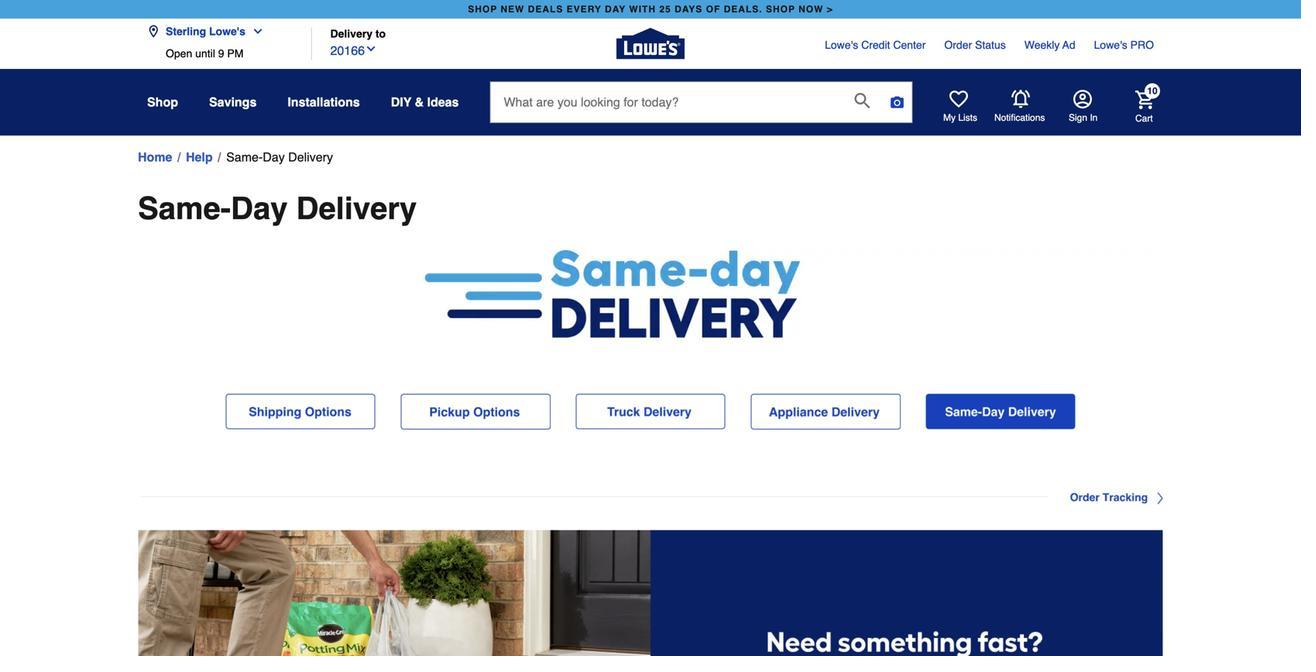 Task type: describe. For each thing, give the bounding box(es) containing it.
2 vertical spatial delivery
[[296, 191, 417, 226]]

now
[[799, 4, 824, 15]]

diy & ideas button
[[391, 88, 459, 116]]

lowe's pro link
[[1094, 37, 1154, 53]]

help
[[186, 150, 213, 164]]

of
[[706, 4, 721, 15]]

25
[[660, 4, 671, 15]]

20166
[[330, 43, 365, 58]]

weekly
[[1025, 39, 1060, 51]]

appliance delivery image
[[751, 394, 901, 430]]

deals.
[[724, 4, 763, 15]]

installations
[[288, 95, 360, 109]]

shop new deals every day with 25 days of deals. shop now > link
[[465, 0, 836, 19]]

shipping options image
[[225, 394, 376, 430]]

lowe's home improvement account image
[[1074, 90, 1092, 108]]

pm
[[227, 47, 244, 60]]

every
[[567, 4, 602, 15]]

cart
[[1136, 113, 1153, 124]]

status
[[975, 39, 1006, 51]]

open
[[166, 47, 192, 60]]

sterling lowe's button
[[147, 16, 270, 47]]

lowe's inside button
[[209, 25, 246, 38]]

search image
[[855, 93, 870, 108]]

savings button
[[209, 88, 257, 116]]

camera image
[[890, 95, 905, 110]]

lists
[[959, 112, 978, 123]]

20166 button
[[330, 40, 377, 60]]

shop button
[[147, 88, 178, 116]]

notifications
[[995, 112, 1045, 123]]

order
[[945, 39, 972, 51]]

savings
[[209, 95, 257, 109]]

days
[[675, 4, 703, 15]]

lowe's home improvement notification center image
[[1012, 90, 1030, 108]]

until
[[195, 47, 215, 60]]

same-day delivery link
[[226, 148, 333, 167]]

pickup options image
[[401, 394, 551, 430]]

need something fast? we've got you. image
[[138, 530, 1164, 656]]

truck delivery image
[[576, 394, 726, 430]]

home
[[138, 150, 172, 164]]

location image
[[147, 25, 160, 38]]

0 vertical spatial same-
[[226, 150, 263, 164]]

lowe's home improvement logo image
[[617, 10, 685, 78]]

with
[[629, 4, 656, 15]]

Search Query text field
[[491, 82, 842, 122]]

0 vertical spatial chevron down image
[[246, 25, 264, 38]]

lowe's for lowe's credit center
[[825, 39, 859, 51]]

sign in button
[[1069, 90, 1098, 124]]

0 vertical spatial delivery
[[330, 27, 373, 40]]

1 vertical spatial same-
[[138, 191, 231, 226]]

installations button
[[288, 88, 360, 116]]

1 shop from the left
[[468, 4, 497, 15]]

order status link
[[945, 37, 1006, 53]]

lowe's credit center link
[[825, 37, 926, 53]]

ad
[[1063, 39, 1076, 51]]

in
[[1090, 112, 1098, 123]]

order tracking. image
[[138, 478, 1164, 515]]

my lists link
[[944, 90, 978, 124]]



Task type: locate. For each thing, give the bounding box(es) containing it.
chevron down image inside 20166 button
[[365, 43, 377, 55]]

weekly ad link
[[1025, 37, 1076, 53]]

diy
[[391, 95, 412, 109]]

order status
[[945, 39, 1006, 51]]

0 vertical spatial day
[[263, 150, 285, 164]]

shop
[[147, 95, 178, 109]]

home link
[[138, 148, 172, 167]]

0 horizontal spatial chevron down image
[[246, 25, 264, 38]]

lowe's up 9
[[209, 25, 246, 38]]

open until 9 pm
[[166, 47, 244, 60]]

9
[[218, 47, 224, 60]]

my lists
[[944, 112, 978, 123]]

my
[[944, 112, 956, 123]]

lowe's home improvement cart image
[[1136, 90, 1154, 109]]

shop left now
[[766, 4, 796, 15]]

same- down help link on the left top of the page
[[138, 191, 231, 226]]

0 vertical spatial same-day delivery
[[226, 150, 333, 164]]

0 horizontal spatial lowe's
[[209, 25, 246, 38]]

diy & ideas
[[391, 95, 459, 109]]

1 vertical spatial same-day delivery
[[138, 191, 417, 226]]

lowe's left credit
[[825, 39, 859, 51]]

&
[[415, 95, 424, 109]]

shop left the new
[[468, 4, 497, 15]]

ideas
[[427, 95, 459, 109]]

delivery to
[[330, 27, 386, 40]]

lowe's home improvement lists image
[[950, 90, 968, 108]]

sign in
[[1069, 112, 1098, 123]]

weekly ad
[[1025, 39, 1076, 51]]

lowe's for lowe's pro
[[1094, 39, 1128, 51]]

to
[[376, 27, 386, 40]]

pro
[[1131, 39, 1154, 51]]

credit
[[862, 39, 890, 51]]

lowe's left pro
[[1094, 39, 1128, 51]]

10
[[1148, 86, 1158, 96]]

same- right help
[[226, 150, 263, 164]]

shop
[[468, 4, 497, 15], [766, 4, 796, 15]]

delivery
[[330, 27, 373, 40], [288, 150, 333, 164], [296, 191, 417, 226]]

lowe's credit center
[[825, 39, 926, 51]]

lowe's pro
[[1094, 39, 1154, 51]]

lowe's
[[209, 25, 246, 38], [825, 39, 859, 51], [1094, 39, 1128, 51]]

sterling
[[166, 25, 206, 38]]

deals
[[528, 4, 563, 15]]

0 horizontal spatial shop
[[468, 4, 497, 15]]

>
[[827, 4, 833, 15]]

chevron down image
[[246, 25, 264, 38], [365, 43, 377, 55]]

sign
[[1069, 112, 1088, 123]]

help link
[[186, 148, 213, 167]]

shop new deals every day with 25 days of deals. shop now >
[[468, 4, 833, 15]]

1 vertical spatial chevron down image
[[365, 43, 377, 55]]

day
[[263, 150, 285, 164], [231, 191, 288, 226]]

2 horizontal spatial lowe's
[[1094, 39, 1128, 51]]

day
[[605, 4, 626, 15]]

new
[[501, 4, 525, 15]]

same-day delivery
[[226, 150, 333, 164], [138, 191, 417, 226]]

1 horizontal spatial lowe's
[[825, 39, 859, 51]]

same-day delivery down same-day delivery link
[[138, 191, 417, 226]]

2 shop from the left
[[766, 4, 796, 15]]

1 horizontal spatial shop
[[766, 4, 796, 15]]

None search field
[[490, 81, 913, 137]]

same-day delivery image
[[926, 394, 1076, 430]]

same-day delivery down installations button
[[226, 150, 333, 164]]

center
[[893, 39, 926, 51]]

1 vertical spatial delivery
[[288, 150, 333, 164]]

same-
[[226, 150, 263, 164], [138, 191, 231, 226]]

lowe's same-day delivery logo. image
[[138, 250, 1164, 348]]

1 vertical spatial day
[[231, 191, 288, 226]]

1 horizontal spatial chevron down image
[[365, 43, 377, 55]]

sterling lowe's
[[166, 25, 246, 38]]



Task type: vqa. For each thing, say whether or not it's contained in the screenshot.
2nd All from left
no



